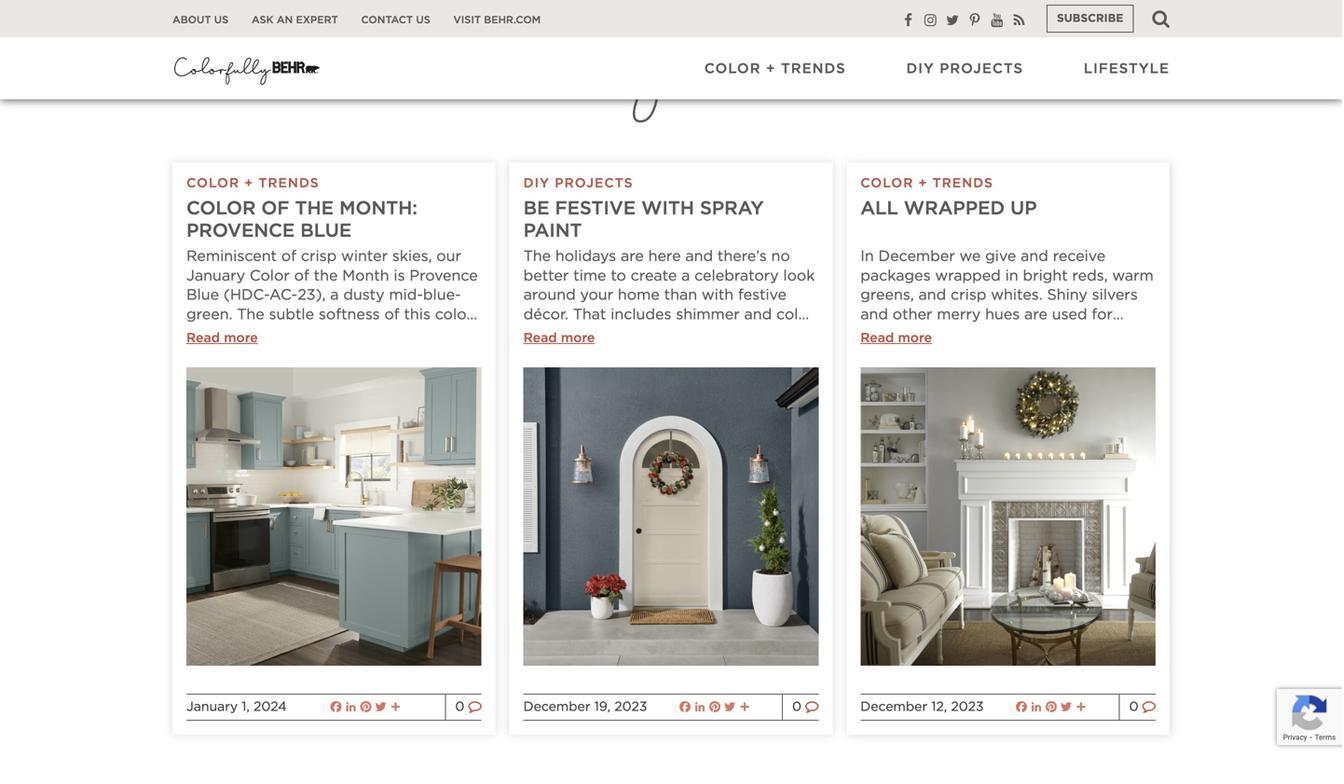Task type: locate. For each thing, give the bounding box(es) containing it.
january 1, 2024
[[187, 701, 287, 714]]

2 0 link from the left
[[793, 700, 819, 714]]

1 horizontal spatial more
[[561, 332, 595, 345]]

0 horizontal spatial us
[[214, 15, 229, 25]]

2 horizontal spatial read more link
[[861, 329, 932, 348]]

3 read more link from the left
[[861, 329, 932, 348]]

0 link for paint
[[793, 700, 819, 714]]

0 horizontal spatial read more link
[[187, 329, 258, 348]]

us right about
[[214, 15, 229, 25]]

1 read from the left
[[187, 332, 220, 345]]

reads
[[812, 56, 899, 80]]

trends inside color + trends all wrapped up
[[933, 177, 994, 190]]

1 vertical spatial projects
[[555, 177, 634, 190]]

trends for color of the month: provence blue
[[259, 177, 320, 190]]

2 horizontal spatial read
[[861, 332, 895, 345]]

2 read from the left
[[524, 332, 557, 345]]

spray
[[700, 200, 764, 218]]

comment o image
[[469, 700, 482, 713], [806, 700, 819, 713], [1143, 700, 1156, 713]]

3 0 from the left
[[1130, 701, 1143, 714]]

2 2023 from the left
[[951, 701, 984, 714]]

1 horizontal spatial read more
[[524, 332, 595, 345]]

3 more from the left
[[898, 332, 932, 345]]

wrapped
[[904, 200, 1005, 218]]

1 2023 from the left
[[615, 701, 648, 714]]

read more for color of the month: provence blue
[[187, 332, 258, 345]]

about
[[173, 15, 211, 25]]

0
[[455, 701, 469, 714], [793, 701, 806, 714], [1130, 701, 1143, 714]]

3 read from the left
[[861, 332, 895, 345]]

0 horizontal spatial featured image image
[[187, 367, 482, 666]]

2 horizontal spatial read more
[[861, 332, 932, 345]]

3 read more from the left
[[861, 332, 932, 345]]

festive
[[555, 200, 636, 218]]

2 horizontal spatial more
[[898, 332, 932, 345]]

diy inside the diy projects be festive with spray paint
[[524, 177, 550, 190]]

1 horizontal spatial 2023
[[951, 701, 984, 714]]

diy for diy projects be festive with spray paint
[[524, 177, 550, 190]]

1 horizontal spatial comment o image
[[806, 700, 819, 713]]

0 horizontal spatial 0
[[455, 701, 469, 714]]

december
[[524, 701, 591, 714], [861, 701, 928, 714]]

0 horizontal spatial +
[[245, 177, 254, 190]]

2 horizontal spatial comment o image
[[1143, 700, 1156, 713]]

1 read more from the left
[[187, 332, 258, 345]]

color for color + trends
[[705, 62, 761, 76]]

0 for paint
[[793, 701, 806, 714]]

featured image image
[[187, 367, 482, 666], [524, 367, 819, 666], [861, 367, 1156, 666]]

0 horizontal spatial read
[[187, 332, 220, 345]]

0 horizontal spatial read more
[[187, 332, 258, 345]]

1 read more link from the left
[[187, 329, 258, 348]]

diy up the be
[[524, 177, 550, 190]]

us inside 'link'
[[416, 15, 431, 25]]

1 horizontal spatial diy
[[907, 62, 935, 76]]

december left 12,
[[861, 701, 928, 714]]

all
[[861, 200, 899, 218]]

be festive with spray paint link
[[524, 200, 764, 241]]

0 vertical spatial projects
[[940, 62, 1024, 76]]

2 read more from the left
[[524, 332, 595, 345]]

of
[[261, 200, 290, 218]]

read more for be festive with spray paint
[[524, 332, 595, 345]]

2024
[[254, 701, 287, 714]]

2 read more link from the left
[[524, 329, 595, 348]]

more
[[224, 332, 258, 345], [561, 332, 595, 345], [898, 332, 932, 345]]

read for color of the month: provence blue
[[187, 332, 220, 345]]

read for all wrapped up
[[861, 332, 895, 345]]

2 comment o image from the left
[[806, 700, 819, 713]]

0 horizontal spatial diy
[[524, 177, 550, 190]]

2 horizontal spatial trends
[[933, 177, 994, 190]]

color of the month: provence blue link
[[187, 200, 418, 241]]

+ left reads
[[767, 62, 776, 76]]

2 horizontal spatial 0 link
[[1130, 700, 1156, 714]]

read for be festive with spray paint
[[524, 332, 557, 345]]

provence
[[187, 222, 295, 241]]

2 featured image image from the left
[[524, 367, 819, 666]]

us right contact
[[416, 15, 431, 25]]

1 horizontal spatial 0 link
[[793, 700, 819, 714]]

1 horizontal spatial read
[[524, 332, 557, 345]]

colorfully behr image
[[173, 51, 322, 88]]

us
[[214, 15, 229, 25], [416, 15, 431, 25]]

color for color + trends all wrapped up
[[861, 177, 914, 190]]

0 horizontal spatial 2023
[[615, 701, 648, 714]]

1 horizontal spatial featured image image
[[524, 367, 819, 666]]

+ up all wrapped up link at the top right of the page
[[919, 177, 928, 190]]

1 comment o image from the left
[[469, 700, 482, 713]]

0 link
[[455, 700, 482, 714], [793, 700, 819, 714], [1130, 700, 1156, 714]]

read more link for color of the month: provence blue
[[187, 329, 258, 348]]

2 horizontal spatial +
[[919, 177, 928, 190]]

more for paint
[[561, 332, 595, 345]]

more for month:
[[224, 332, 258, 345]]

color
[[705, 62, 761, 76], [187, 177, 240, 190], [861, 177, 914, 190], [187, 200, 256, 218]]

month:
[[340, 200, 418, 218]]

about us link
[[173, 14, 229, 27]]

+ up provence
[[245, 177, 254, 190]]

2023
[[615, 701, 648, 714], [951, 701, 984, 714]]

december 12, 2023
[[861, 701, 984, 714]]

0 for month:
[[455, 701, 469, 714]]

0 horizontal spatial comment o image
[[469, 700, 482, 713]]

december left 19,
[[524, 701, 591, 714]]

1 horizontal spatial 0
[[793, 701, 806, 714]]

2 horizontal spatial featured image image
[[861, 367, 1156, 666]]

contact us
[[361, 15, 431, 25]]

12,
[[932, 701, 948, 714]]

0 horizontal spatial more
[[224, 332, 258, 345]]

diy right reads
[[907, 62, 935, 76]]

2023 right 19,
[[615, 701, 648, 714]]

projects
[[940, 62, 1024, 76], [555, 177, 634, 190]]

projects for diy projects be festive with spray paint
[[555, 177, 634, 190]]

0 horizontal spatial projects
[[555, 177, 634, 190]]

1 horizontal spatial trends
[[781, 62, 846, 76]]

us for contact us
[[416, 15, 431, 25]]

1 horizontal spatial december
[[861, 701, 928, 714]]

search image
[[1153, 9, 1170, 28]]

1 horizontal spatial us
[[416, 15, 431, 25]]

+ inside color + trends color of the month: provence blue
[[245, 177, 254, 190]]

0 horizontal spatial december
[[524, 701, 591, 714]]

1 vertical spatial diy
[[524, 177, 550, 190]]

trends inside color + trends color of the month: provence blue
[[259, 177, 320, 190]]

january
[[187, 701, 238, 714]]

trends
[[781, 62, 846, 76], [259, 177, 320, 190], [933, 177, 994, 190]]

2 december from the left
[[861, 701, 928, 714]]

+ inside color + trends all wrapped up
[[919, 177, 928, 190]]

1 horizontal spatial projects
[[940, 62, 1024, 76]]

expert
[[296, 15, 338, 25]]

0 horizontal spatial trends
[[259, 177, 320, 190]]

visit behr.com link
[[454, 14, 541, 27]]

color inside color + trends all wrapped up
[[861, 177, 914, 190]]

2 more from the left
[[561, 332, 595, 345]]

3 featured image image from the left
[[861, 367, 1156, 666]]

projects inside the diy projects be festive with spray paint
[[555, 177, 634, 190]]

2 horizontal spatial 0
[[1130, 701, 1143, 714]]

december for be festive with spray paint
[[524, 701, 591, 714]]

paint
[[524, 222, 582, 241]]

1 december from the left
[[524, 701, 591, 714]]

color + trends color of the month: provence blue
[[187, 177, 418, 241]]

2 us from the left
[[416, 15, 431, 25]]

diy
[[907, 62, 935, 76], [524, 177, 550, 190]]

2023 for be festive with spray paint
[[615, 701, 648, 714]]

2023 right 12,
[[951, 701, 984, 714]]

1 featured image image from the left
[[187, 367, 482, 666]]

december for all wrapped up
[[861, 701, 928, 714]]

1 0 link from the left
[[455, 700, 482, 714]]

ask
[[252, 15, 274, 25]]

+
[[767, 62, 776, 76], [245, 177, 254, 190], [919, 177, 928, 190]]

projects for diy projects
[[940, 62, 1024, 76]]

read more for all wrapped up
[[861, 332, 932, 345]]

1 us from the left
[[214, 15, 229, 25]]

1 0 from the left
[[455, 701, 469, 714]]

0 vertical spatial diy
[[907, 62, 935, 76]]

diy projects
[[907, 62, 1024, 76]]

us for about us
[[214, 15, 229, 25]]

read more link
[[187, 329, 258, 348], [524, 329, 595, 348], [861, 329, 932, 348]]

2 0 from the left
[[793, 701, 806, 714]]

read more
[[187, 332, 258, 345], [524, 332, 595, 345], [861, 332, 932, 345]]

1 more from the left
[[224, 332, 258, 345]]

1 horizontal spatial read more link
[[524, 329, 595, 348]]

read
[[187, 332, 220, 345], [524, 332, 557, 345], [861, 332, 895, 345]]

color + trends link
[[705, 60, 846, 78]]

featured image image for month:
[[187, 367, 482, 666]]

3 comment o image from the left
[[1143, 700, 1156, 713]]

0 horizontal spatial 0 link
[[455, 700, 482, 714]]



Task type: describe. For each thing, give the bounding box(es) containing it.
featured image image for paint
[[524, 367, 819, 666]]

december 19, 2023
[[524, 701, 648, 714]]

an
[[277, 15, 293, 25]]

behr.com
[[484, 15, 541, 25]]

must-
[[734, 56, 812, 80]]

1,
[[242, 701, 250, 714]]

comment o image for paint
[[806, 700, 819, 713]]

ask an expert link
[[252, 14, 338, 27]]

color + trends all wrapped up
[[861, 177, 1038, 218]]

1 horizontal spatial +
[[767, 62, 776, 76]]

diy for diy projects
[[907, 62, 935, 76]]

2023 for all wrapped up
[[951, 701, 984, 714]]

ask an expert
[[252, 15, 338, 25]]

+ for color of the month: provence blue
[[245, 177, 254, 190]]

comment o image for month:
[[469, 700, 482, 713]]

must-reads
[[727, 56, 899, 80]]

subscribe link
[[1047, 5, 1134, 33]]

all wrapped up link
[[861, 200, 1038, 218]]

visit behr.com
[[454, 15, 541, 25]]

up
[[1011, 200, 1038, 218]]

lifestyle
[[1084, 62, 1170, 76]]

contact
[[361, 15, 413, 25]]

the
[[295, 200, 334, 218]]

about us
[[173, 15, 229, 25]]

visit
[[454, 15, 481, 25]]

contact us link
[[361, 14, 431, 27]]

color for color + trends color of the month: provence blue
[[187, 177, 240, 190]]

subscribe
[[1058, 13, 1124, 24]]

read more link for be festive with spray paint
[[524, 329, 595, 348]]

lifestyle link
[[1084, 60, 1170, 78]]

3 0 link from the left
[[1130, 700, 1156, 714]]

color + trends
[[705, 62, 846, 76]]

with
[[642, 200, 695, 218]]

19,
[[595, 701, 611, 714]]

diy projects be festive with spray paint
[[524, 177, 764, 241]]

blue
[[301, 222, 352, 241]]

trends for all wrapped up
[[933, 177, 994, 190]]

be
[[524, 200, 550, 218]]

+ for all wrapped up
[[919, 177, 928, 190]]

read more link for all wrapped up
[[861, 329, 932, 348]]

diy projects link
[[907, 60, 1024, 78]]

0 link for month:
[[455, 700, 482, 714]]



Task type: vqa. For each thing, say whether or not it's contained in the screenshot.
second us from the right
yes



